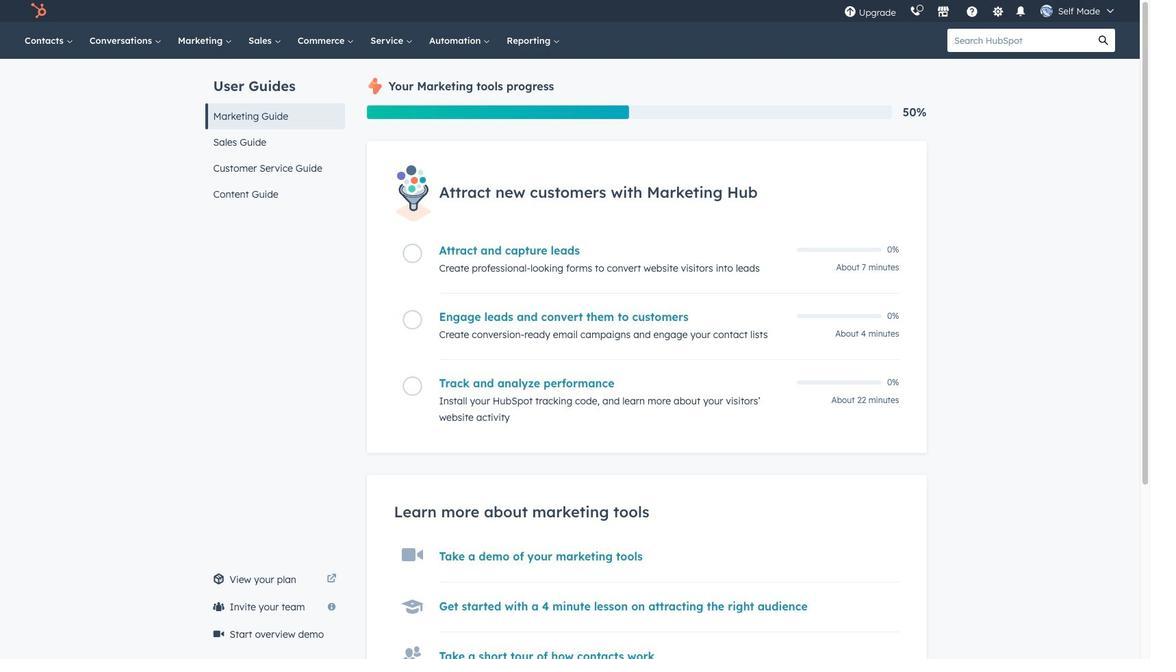 Task type: describe. For each thing, give the bounding box(es) containing it.
2 link opens in a new window image from the top
[[327, 574, 337, 585]]

ruby anderson image
[[1041, 5, 1053, 17]]

marketplaces image
[[937, 6, 949, 18]]



Task type: locate. For each thing, give the bounding box(es) containing it.
menu
[[837, 0, 1124, 22]]

link opens in a new window image
[[327, 572, 337, 588], [327, 574, 337, 585]]

user guides element
[[205, 59, 345, 207]]

1 link opens in a new window image from the top
[[327, 572, 337, 588]]

progress bar
[[367, 105, 629, 119]]

Search HubSpot search field
[[948, 29, 1092, 52]]



Task type: vqa. For each thing, say whether or not it's contained in the screenshot.
menu
yes



